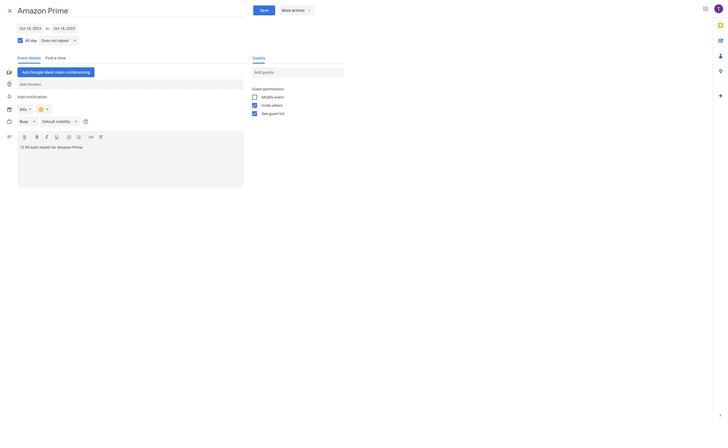 Task type: describe. For each thing, give the bounding box(es) containing it.
End date text field
[[54, 25, 75, 32]]

modify
[[262, 95, 274, 99]]

list
[[280, 111, 285, 116]]

save button
[[253, 5, 275, 15]]

to
[[46, 26, 49, 31]]

insert link image
[[88, 135, 94, 141]]

all
[[25, 38, 30, 43]]

add
[[18, 95, 25, 99]]

arrow_drop_down
[[307, 8, 312, 13]]

Guests text field
[[254, 67, 342, 77]]

Description text field
[[18, 145, 243, 186]]

save
[[260, 8, 269, 13]]

group containing guest permissions
[[248, 85, 344, 118]]

see
[[262, 111, 268, 116]]

notification
[[26, 95, 47, 99]]

Location text field
[[20, 79, 241, 89]]

each
[[30, 145, 39, 150]]

month
[[39, 145, 51, 150]]

add notification
[[18, 95, 47, 99]]

amazon
[[57, 145, 71, 150]]

formatting options toolbar
[[18, 131, 243, 144]]

13.99
[[20, 145, 29, 150]]



Task type: vqa. For each thing, say whether or not it's contained in the screenshot.
tab list at the right
yes



Task type: locate. For each thing, give the bounding box(es) containing it.
group
[[248, 85, 344, 118]]

italic image
[[44, 135, 50, 141]]

guest permissions
[[252, 87, 284, 91]]

numbered list image
[[66, 135, 72, 141]]

None field
[[39, 36, 81, 45], [18, 117, 40, 127], [40, 117, 82, 127], [39, 36, 81, 45], [18, 117, 40, 127], [40, 117, 82, 127]]

see guest list
[[262, 111, 285, 116]]

bulleted list image
[[76, 135, 82, 141]]

day
[[31, 38, 37, 43]]

others
[[272, 103, 283, 108]]

guest
[[252, 87, 262, 91]]

Title text field
[[18, 5, 245, 17]]

invite
[[262, 103, 271, 108]]

more
[[282, 8, 291, 13]]

more actions arrow_drop_down
[[282, 8, 312, 13]]

event
[[274, 95, 284, 99]]

tab list
[[713, 18, 728, 408]]

actions
[[292, 8, 305, 13]]

bills
[[20, 107, 27, 112]]

add notification button
[[15, 90, 49, 104]]

13.99 each month for amazon prime
[[20, 145, 82, 150]]

prime
[[72, 145, 82, 150]]

bold image
[[34, 135, 40, 141]]

underline image
[[54, 135, 59, 141]]

modify event
[[262, 95, 284, 99]]

all day
[[25, 38, 37, 43]]

permissions
[[263, 87, 284, 91]]

Start date text field
[[20, 25, 41, 32]]

guest
[[269, 111, 279, 116]]

remove formatting image
[[98, 135, 104, 141]]

invite others
[[262, 103, 283, 108]]

for
[[51, 145, 56, 150]]



